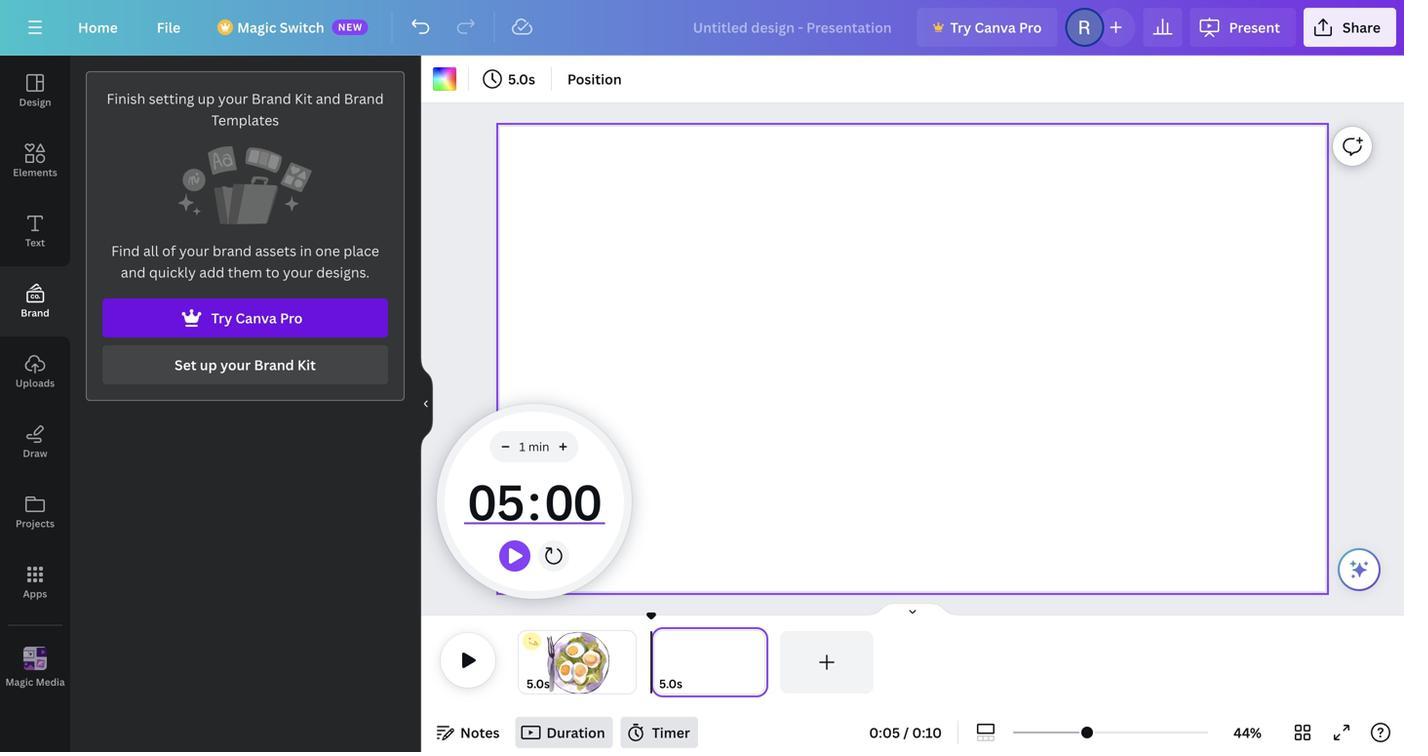Task type: vqa. For each thing, say whether or not it's contained in the screenshot.
Case
no



Task type: describe. For each thing, give the bounding box(es) containing it.
your inside finish setting up your brand kit and brand templates
[[218, 89, 248, 108]]

projects button
[[0, 477, 70, 547]]

notes
[[461, 723, 500, 742]]

:
[[528, 468, 541, 535]]

44%
[[1234, 723, 1262, 742]]

your inside button
[[220, 356, 251, 374]]

to
[[266, 263, 280, 281]]

00
[[544, 468, 601, 535]]

canva inside main menu bar
[[975, 18, 1016, 37]]

duration button
[[516, 717, 613, 748]]

min
[[529, 439, 550, 455]]

assets
[[255, 241, 297, 260]]

05 : 00
[[467, 468, 601, 535]]

brand inside button
[[21, 306, 49, 320]]

text
[[25, 236, 45, 249]]

try for try canva pro button to the bottom
[[211, 309, 232, 327]]

add
[[199, 263, 225, 281]]

present
[[1230, 18, 1281, 37]]

0:05
[[870, 723, 901, 742]]

0:05 / 0:10
[[870, 723, 943, 742]]

finish setting up your brand kit and brand templates
[[107, 89, 384, 129]]

brand
[[213, 241, 252, 260]]

find all of your brand assets in one place and quickly add them to your designs.
[[111, 241, 379, 281]]

trimming, end edge slider for 1st trimming, start edge slider
[[622, 631, 636, 694]]

switch
[[280, 18, 325, 37]]

and inside find all of your brand assets in one place and quickly add them to your designs.
[[121, 263, 146, 281]]

5.0s left position popup button
[[508, 70, 536, 88]]

main menu bar
[[0, 0, 1405, 56]]

00 button
[[541, 462, 605, 541]]

hide pages image
[[866, 602, 960, 618]]

magic switch
[[237, 18, 325, 37]]

try canva pro inside main menu bar
[[951, 18, 1042, 37]]

uploads button
[[0, 337, 70, 407]]

1 vertical spatial try canva pro button
[[102, 299, 388, 338]]

and inside finish setting up your brand kit and brand templates
[[316, 89, 341, 108]]

draw button
[[0, 407, 70, 477]]

pro for try canva pro button to the bottom
[[280, 309, 303, 327]]

timer
[[652, 723, 691, 742]]

home
[[78, 18, 118, 37]]

try canva pro button inside main menu bar
[[918, 8, 1058, 47]]

apps
[[23, 587, 47, 601]]

up inside set up your brand kit button
[[200, 356, 217, 374]]

brand down new
[[344, 89, 384, 108]]

place
[[344, 241, 379, 260]]

kit inside finish setting up your brand kit and brand templates
[[295, 89, 313, 108]]

elements
[[13, 166, 57, 179]]

setting
[[149, 89, 194, 108]]

brand inside button
[[254, 356, 294, 374]]

set up your brand kit button
[[102, 345, 388, 384]]

quickly
[[149, 263, 196, 281]]

magic media button
[[0, 633, 70, 703]]

#ffffff image
[[433, 67, 457, 91]]

trimming, end edge slider for 2nd trimming, start edge slider
[[751, 631, 769, 694]]

share button
[[1304, 8, 1397, 47]]

0:10
[[913, 723, 943, 742]]

brand button
[[0, 266, 70, 337]]

of
[[162, 241, 176, 260]]

file
[[157, 18, 181, 37]]

44% button
[[1217, 717, 1280, 748]]

file button
[[141, 8, 196, 47]]

all
[[143, 241, 159, 260]]

0 horizontal spatial try canva pro
[[211, 309, 303, 327]]

find
[[111, 241, 140, 260]]



Task type: locate. For each thing, give the bounding box(es) containing it.
1 vertical spatial up
[[200, 356, 217, 374]]

in
[[300, 241, 312, 260]]

2 trimming, end edge slider from the left
[[751, 631, 769, 694]]

projects
[[16, 517, 55, 530]]

trimming, end edge slider right page title text box
[[751, 631, 769, 694]]

magic for magic switch
[[237, 18, 277, 37]]

notes button
[[429, 717, 508, 748]]

position
[[568, 70, 622, 88]]

0 vertical spatial up
[[198, 89, 215, 108]]

brand up templates
[[252, 89, 291, 108]]

try for try canva pro button in main menu bar
[[951, 18, 972, 37]]

home link
[[62, 8, 133, 47]]

brand right set
[[254, 356, 294, 374]]

5.0s button up the duration button
[[527, 674, 550, 694]]

1 vertical spatial try canva pro
[[211, 309, 303, 327]]

share
[[1343, 18, 1382, 37]]

5.0s button right #ffffff image
[[477, 63, 543, 95]]

5.0s up the duration button
[[527, 676, 550, 692]]

1 horizontal spatial and
[[316, 89, 341, 108]]

media
[[36, 675, 65, 689]]

1 horizontal spatial magic
[[237, 18, 277, 37]]

magic left media
[[5, 675, 33, 689]]

up inside finish setting up your brand kit and brand templates
[[198, 89, 215, 108]]

1 horizontal spatial try
[[951, 18, 972, 37]]

1 horizontal spatial canva
[[975, 18, 1016, 37]]

finish
[[107, 89, 146, 108]]

1 horizontal spatial try canva pro
[[951, 18, 1042, 37]]

1 vertical spatial kit
[[298, 356, 316, 374]]

trimming, start edge slider
[[519, 631, 533, 694], [652, 631, 669, 694]]

canva
[[975, 18, 1016, 37], [236, 309, 277, 327]]

0 horizontal spatial and
[[121, 263, 146, 281]]

1 horizontal spatial trimming, end edge slider
[[751, 631, 769, 694]]

magic inside button
[[5, 675, 33, 689]]

5.0s left page title text box
[[660, 676, 683, 692]]

new
[[338, 20, 363, 34]]

1 trimming, end edge slider from the left
[[622, 631, 636, 694]]

0 horizontal spatial magic
[[5, 675, 33, 689]]

1 vertical spatial try
[[211, 309, 232, 327]]

elements button
[[0, 126, 70, 196]]

0 horizontal spatial trimming, end edge slider
[[622, 631, 636, 694]]

0 horizontal spatial pro
[[280, 309, 303, 327]]

05 button
[[464, 462, 528, 541]]

position button
[[560, 63, 630, 95]]

up
[[198, 89, 215, 108], [200, 356, 217, 374]]

present button
[[1191, 8, 1297, 47]]

canva assistant image
[[1348, 558, 1372, 582]]

and
[[316, 89, 341, 108], [121, 263, 146, 281]]

your down in at left top
[[283, 263, 313, 281]]

0 vertical spatial magic
[[237, 18, 277, 37]]

side panel tab list
[[0, 56, 70, 703]]

trimming, end edge slider
[[622, 631, 636, 694], [751, 631, 769, 694]]

kit inside button
[[298, 356, 316, 374]]

and down find
[[121, 263, 146, 281]]

timer button
[[621, 717, 698, 748]]

timer
[[464, 462, 605, 541]]

your right set
[[220, 356, 251, 374]]

set up your brand kit
[[175, 356, 316, 374]]

1 trimming, start edge slider from the left
[[519, 631, 533, 694]]

0 horizontal spatial trimming, start edge slider
[[519, 631, 533, 694]]

try canva pro button
[[918, 8, 1058, 47], [102, 299, 388, 338]]

0 vertical spatial try canva pro
[[951, 18, 1042, 37]]

your right of
[[179, 241, 209, 260]]

text button
[[0, 196, 70, 266]]

design button
[[0, 56, 70, 126]]

design
[[19, 96, 51, 109]]

0 horizontal spatial try canva pro button
[[102, 299, 388, 338]]

up right set
[[200, 356, 217, 374]]

magic inside main menu bar
[[237, 18, 277, 37]]

your
[[218, 89, 248, 108], [179, 241, 209, 260], [283, 263, 313, 281], [220, 356, 251, 374]]

0 vertical spatial kit
[[295, 89, 313, 108]]

1 vertical spatial pro
[[280, 309, 303, 327]]

draw
[[23, 447, 47, 460]]

1 horizontal spatial try canva pro button
[[918, 8, 1058, 47]]

one
[[316, 241, 340, 260]]

1 horizontal spatial pro
[[1020, 18, 1042, 37]]

0 vertical spatial pro
[[1020, 18, 1042, 37]]

trimming, start edge slider left page title text box
[[652, 631, 669, 694]]

05
[[467, 468, 524, 535]]

5.0s button left page title text box
[[660, 674, 683, 694]]

/
[[904, 723, 910, 742]]

trimming, start edge slider up the duration button
[[519, 631, 533, 694]]

your up templates
[[218, 89, 248, 108]]

2 trimming, start edge slider from the left
[[652, 631, 669, 694]]

pro inside main menu bar
[[1020, 18, 1042, 37]]

0 vertical spatial try canva pro button
[[918, 8, 1058, 47]]

try
[[951, 18, 972, 37], [211, 309, 232, 327]]

0 horizontal spatial canva
[[236, 309, 277, 327]]

0 vertical spatial canva
[[975, 18, 1016, 37]]

try canva pro
[[951, 18, 1042, 37], [211, 309, 303, 327]]

pro
[[1020, 18, 1042, 37], [280, 309, 303, 327]]

kit
[[295, 89, 313, 108], [298, 356, 316, 374]]

them
[[228, 263, 262, 281]]

designs.
[[317, 263, 370, 281]]

Design title text field
[[678, 8, 910, 47]]

pro for try canva pro button in main menu bar
[[1020, 18, 1042, 37]]

magic media
[[5, 675, 65, 689]]

templates
[[211, 111, 279, 129]]

5.0s
[[508, 70, 536, 88], [527, 676, 550, 692], [660, 676, 683, 692]]

1 vertical spatial canva
[[236, 309, 277, 327]]

0 vertical spatial and
[[316, 89, 341, 108]]

magic for magic media
[[5, 675, 33, 689]]

magic
[[237, 18, 277, 37], [5, 675, 33, 689]]

magic left switch
[[237, 18, 277, 37]]

and down new
[[316, 89, 341, 108]]

apps button
[[0, 547, 70, 618]]

hide image
[[421, 357, 433, 451]]

up right setting on the top left of page
[[198, 89, 215, 108]]

trimming, end edge slider left page title text box
[[622, 631, 636, 694]]

try inside main menu bar
[[951, 18, 972, 37]]

1 vertical spatial and
[[121, 263, 146, 281]]

uploads
[[15, 377, 55, 390]]

1
[[520, 439, 526, 455]]

Page title text field
[[691, 674, 699, 694]]

1 min
[[520, 439, 550, 455]]

brand
[[252, 89, 291, 108], [344, 89, 384, 108], [21, 306, 49, 320], [254, 356, 294, 374]]

brand up uploads button
[[21, 306, 49, 320]]

0 vertical spatial try
[[951, 18, 972, 37]]

set
[[175, 356, 197, 374]]

duration
[[547, 723, 606, 742]]

timer containing 05
[[464, 462, 605, 541]]

5.0s button
[[477, 63, 543, 95], [527, 674, 550, 694], [660, 674, 683, 694]]

1 horizontal spatial trimming, start edge slider
[[652, 631, 669, 694]]

0 horizontal spatial try
[[211, 309, 232, 327]]

1 vertical spatial magic
[[5, 675, 33, 689]]



